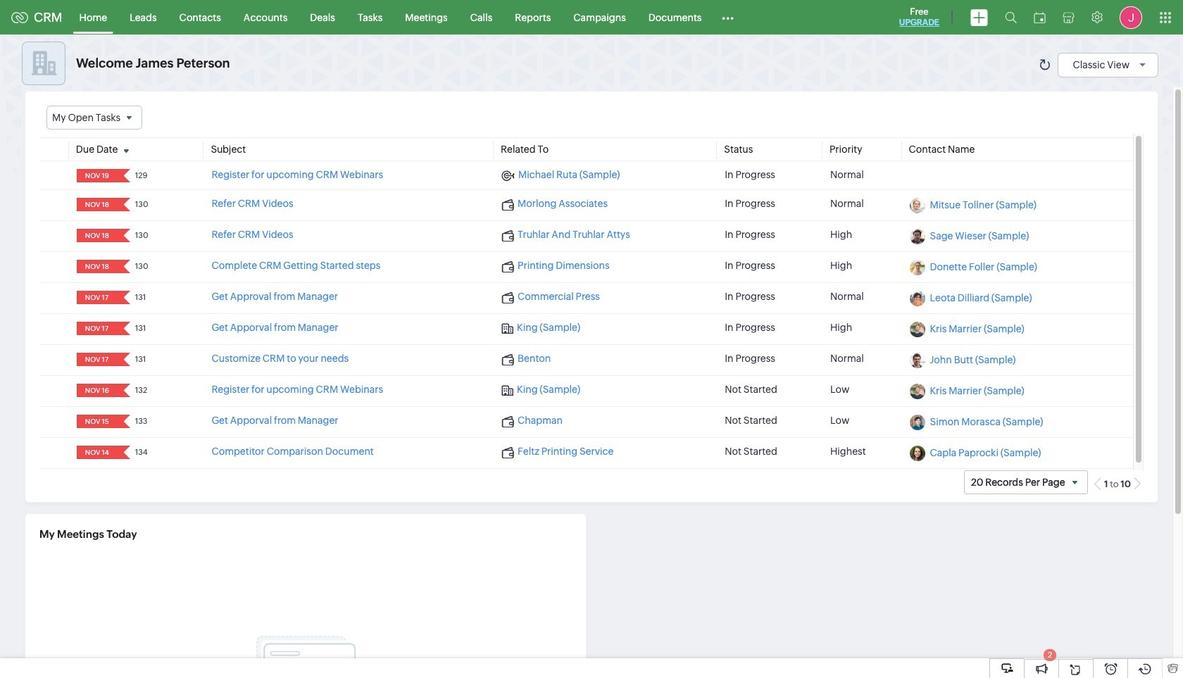 Task type: locate. For each thing, give the bounding box(es) containing it.
search image
[[1005, 11, 1017, 23]]

calendar image
[[1034, 12, 1046, 23]]

None field
[[46, 106, 142, 130], [81, 169, 114, 183], [81, 198, 114, 211], [81, 229, 114, 242], [81, 260, 114, 273], [81, 291, 114, 304], [81, 322, 114, 335], [81, 353, 114, 366], [81, 384, 114, 397], [81, 415, 114, 428], [81, 446, 114, 459], [46, 106, 142, 130], [81, 169, 114, 183], [81, 198, 114, 211], [81, 229, 114, 242], [81, 260, 114, 273], [81, 291, 114, 304], [81, 322, 114, 335], [81, 353, 114, 366], [81, 384, 114, 397], [81, 415, 114, 428], [81, 446, 114, 459]]

create menu image
[[971, 9, 988, 26]]

create menu element
[[962, 0, 997, 34]]



Task type: describe. For each thing, give the bounding box(es) containing it.
Other Modules field
[[713, 6, 744, 29]]

profile image
[[1120, 6, 1143, 29]]

search element
[[997, 0, 1026, 35]]

logo image
[[11, 12, 28, 23]]

profile element
[[1112, 0, 1151, 34]]



Task type: vqa. For each thing, say whether or not it's contained in the screenshot.
Filter in the "dropdown button"
no



